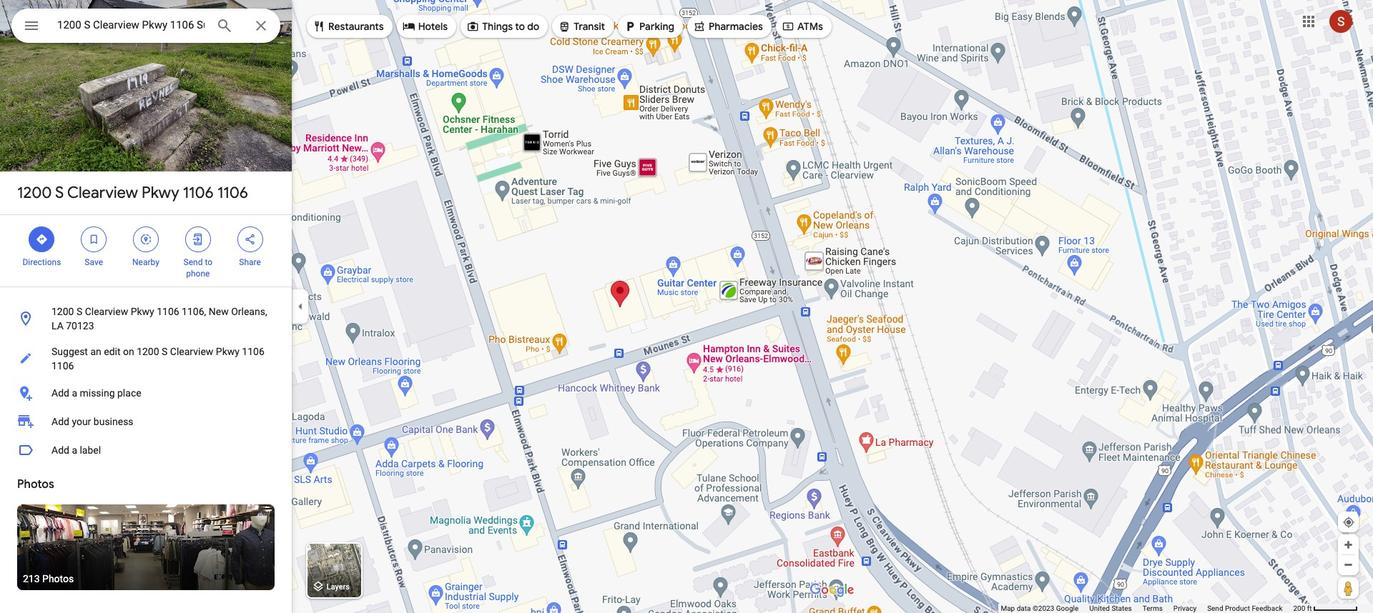 Task type: vqa. For each thing, say whether or not it's contained in the screenshot.
the 1200 S Clearview Pkwy 1106 1106, New Orleans, LA 70123 button at the left of page
yes



Task type: locate. For each thing, give the bounding box(es) containing it.
directions
[[23, 258, 61, 268]]

clearview for 1200 s clearview pkwy 1106 1106, new orleans, la 70123
[[85, 306, 128, 318]]

map
[[1001, 605, 1015, 613]]

footer
[[1001, 605, 1294, 614]]

2 vertical spatial clearview
[[170, 346, 213, 358]]

1200 S Clearview Pkwy 1106 Suite 1106, New Orleans, LA 70123 field
[[11, 9, 280, 43]]

photos down the add a label
[[17, 478, 54, 492]]

1 vertical spatial a
[[72, 445, 77, 456]]

0 vertical spatial photos
[[17, 478, 54, 492]]

data
[[1017, 605, 1031, 613]]

add a label
[[52, 445, 101, 456]]

0 vertical spatial add
[[52, 388, 69, 399]]

photos
[[17, 478, 54, 492], [42, 574, 74, 585]]

add for add a missing place
[[52, 388, 69, 399]]

add left the label
[[52, 445, 69, 456]]

s inside the suggest an edit on 1200 s clearview pkwy 1106 1106
[[162, 346, 168, 358]]

clearview for 1200 s clearview pkwy 1106 1106
[[67, 183, 138, 203]]

add
[[52, 388, 69, 399], [52, 416, 69, 428], [52, 445, 69, 456]]

send up phone
[[184, 258, 203, 268]]

label
[[80, 445, 101, 456]]

213
[[23, 574, 40, 585]]

pharmacies
[[709, 20, 763, 33]]

restaurants
[[328, 20, 384, 33]]

your
[[72, 416, 91, 428]]

pkwy up on
[[131, 306, 154, 318]]

1 vertical spatial photos
[[42, 574, 74, 585]]

s inside "1200 s clearview pkwy 1106 1106, new orleans, la 70123"
[[76, 306, 82, 318]]

states
[[1112, 605, 1132, 613]]

213 photos button
[[17, 505, 275, 591]]

1 vertical spatial to
[[205, 258, 213, 268]]

to up phone
[[205, 258, 213, 268]]

1 add from the top
[[52, 388, 69, 399]]

privacy button
[[1174, 605, 1197, 614]]

1 horizontal spatial to
[[515, 20, 525, 33]]

on
[[123, 346, 134, 358]]

1 vertical spatial 1200
[[52, 306, 74, 318]]

collapse side panel image
[[293, 299, 308, 315]]

show your location image
[[1343, 517, 1356, 529]]


[[403, 19, 415, 34]]

suggest an edit on 1200 s clearview pkwy 1106 1106
[[52, 346, 265, 372]]

1200 inside "1200 s clearview pkwy 1106 1106, new orleans, la 70123"
[[52, 306, 74, 318]]

1106 up 
[[217, 183, 248, 203]]

send
[[184, 258, 203, 268], [1208, 605, 1224, 613]]

2 vertical spatial add
[[52, 445, 69, 456]]

to inside the " things to do"
[[515, 20, 525, 33]]

 things to do
[[467, 19, 540, 34]]

pkwy up 
[[142, 183, 179, 203]]

200 ft button
[[1294, 605, 1359, 613]]

1200 s clearview pkwy 1106 1106
[[17, 183, 248, 203]]

1 vertical spatial clearview
[[85, 306, 128, 318]]

200 ft
[[1294, 605, 1313, 613]]

google maps element
[[0, 0, 1374, 614]]

atms
[[798, 20, 823, 33]]

send inside button
[[1208, 605, 1224, 613]]

1106,
[[182, 306, 206, 318]]

add your business
[[52, 416, 133, 428]]

1 vertical spatial pkwy
[[131, 306, 154, 318]]

footer containing map data ©2023 google
[[1001, 605, 1294, 614]]

1200
[[17, 183, 52, 203], [52, 306, 74, 318], [137, 346, 159, 358]]

2 horizontal spatial s
[[162, 346, 168, 358]]

a left the label
[[72, 445, 77, 456]]

new
[[209, 306, 229, 318]]

1200 inside the suggest an edit on 1200 s clearview pkwy 1106 1106
[[137, 346, 159, 358]]

1106 left '1106,' at the left of the page
[[157, 306, 179, 318]]

0 vertical spatial to
[[515, 20, 525, 33]]

to inside the send to phone
[[205, 258, 213, 268]]

photos right 213
[[42, 574, 74, 585]]

suggest an edit on 1200 s clearview pkwy 1106 1106 button
[[0, 339, 292, 379]]

1200 up  on the left
[[17, 183, 52, 203]]

None field
[[57, 16, 205, 34]]

clearview down '1106,' at the left of the page
[[170, 346, 213, 358]]

s for 1200 s clearview pkwy 1106 1106
[[55, 183, 64, 203]]

pkwy
[[142, 183, 179, 203], [131, 306, 154, 318], [216, 346, 240, 358]]

add a label button
[[0, 436, 292, 465]]

1106 down orleans,
[[242, 346, 265, 358]]

0 vertical spatial a
[[72, 388, 77, 399]]

google account: sheryl atherton  
(sheryl.atherton@adept.ai) image
[[1330, 10, 1353, 33]]

add a missing place
[[52, 388, 141, 399]]

phone
[[186, 269, 210, 279]]

0 horizontal spatial send
[[184, 258, 203, 268]]

 restaurants
[[313, 19, 384, 34]]

none field inside 1200 s clearview pkwy 1106 suite 1106, new orleans, la 70123 field
[[57, 16, 205, 34]]

a
[[72, 388, 77, 399], [72, 445, 77, 456]]

 button
[[11, 9, 52, 46]]

0 vertical spatial send
[[184, 258, 203, 268]]

2 vertical spatial s
[[162, 346, 168, 358]]


[[558, 19, 571, 34]]

add left the your
[[52, 416, 69, 428]]

add left the missing
[[52, 388, 69, 399]]

1200 right on
[[137, 346, 159, 358]]

feedback
[[1252, 605, 1283, 613]]

to left do
[[515, 20, 525, 33]]

2 vertical spatial 1200
[[137, 346, 159, 358]]

united
[[1090, 605, 1110, 613]]

to
[[515, 20, 525, 33], [205, 258, 213, 268]]

add your business link
[[0, 408, 292, 436]]

add a missing place button
[[0, 379, 292, 408]]

place
[[117, 388, 141, 399]]

200
[[1294, 605, 1306, 613]]

pkwy inside the suggest an edit on 1200 s clearview pkwy 1106 1106
[[216, 346, 240, 358]]

1 vertical spatial send
[[1208, 605, 1224, 613]]

edit
[[104, 346, 121, 358]]

 search field
[[11, 9, 280, 46]]

business
[[94, 416, 133, 428]]

a left the missing
[[72, 388, 77, 399]]

1200 up 'la'
[[52, 306, 74, 318]]

terms
[[1143, 605, 1163, 613]]

1 horizontal spatial send
[[1208, 605, 1224, 613]]

2 a from the top
[[72, 445, 77, 456]]

clearview up the 
[[67, 183, 138, 203]]

1106 down suggest at left
[[52, 361, 74, 372]]

0 horizontal spatial to
[[205, 258, 213, 268]]

0 vertical spatial 1200
[[17, 183, 52, 203]]

show street view coverage image
[[1339, 578, 1359, 600]]

0 vertical spatial s
[[55, 183, 64, 203]]

1 vertical spatial s
[[76, 306, 82, 318]]

send inside the send to phone
[[184, 258, 203, 268]]

pkwy inside "1200 s clearview pkwy 1106 1106, new orleans, la 70123"
[[131, 306, 154, 318]]

clearview
[[67, 183, 138, 203], [85, 306, 128, 318], [170, 346, 213, 358]]

1 horizontal spatial s
[[76, 306, 82, 318]]

1 vertical spatial add
[[52, 416, 69, 428]]

clearview inside the suggest an edit on 1200 s clearview pkwy 1106 1106
[[170, 346, 213, 358]]

send left product
[[1208, 605, 1224, 613]]

share
[[239, 258, 261, 268]]

1106
[[183, 183, 214, 203], [217, 183, 248, 203], [157, 306, 179, 318], [242, 346, 265, 358], [52, 361, 74, 372]]

0 vertical spatial pkwy
[[142, 183, 179, 203]]

clearview up 70123
[[85, 306, 128, 318]]

pkwy down the new
[[216, 346, 240, 358]]

1 a from the top
[[72, 388, 77, 399]]

an
[[90, 346, 101, 358]]


[[313, 19, 326, 34]]

0 vertical spatial clearview
[[67, 183, 138, 203]]

a for label
[[72, 445, 77, 456]]

0 horizontal spatial s
[[55, 183, 64, 203]]

3 add from the top
[[52, 445, 69, 456]]

s
[[55, 183, 64, 203], [76, 306, 82, 318], [162, 346, 168, 358]]

2 add from the top
[[52, 416, 69, 428]]

clearview inside "1200 s clearview pkwy 1106 1106, new orleans, la 70123"
[[85, 306, 128, 318]]

orleans,
[[231, 306, 267, 318]]


[[35, 232, 48, 248]]

2 vertical spatial pkwy
[[216, 346, 240, 358]]



Task type: describe. For each thing, give the bounding box(es) containing it.
missing
[[80, 388, 115, 399]]

footer inside google maps element
[[1001, 605, 1294, 614]]

 hotels
[[403, 19, 448, 34]]

hotels
[[418, 20, 448, 33]]

 transit
[[558, 19, 605, 34]]

privacy
[[1174, 605, 1197, 613]]

suggest
[[52, 346, 88, 358]]


[[467, 19, 479, 34]]

s for 1200 s clearview pkwy 1106 1106, new orleans, la 70123
[[76, 306, 82, 318]]


[[244, 232, 257, 248]]


[[693, 19, 706, 34]]


[[624, 19, 637, 34]]

 atms
[[782, 19, 823, 34]]

pkwy for 1106
[[142, 183, 179, 203]]

70123
[[66, 321, 94, 332]]

©2023
[[1033, 605, 1055, 613]]


[[87, 232, 100, 248]]

send to phone
[[184, 258, 213, 279]]

1106 up 
[[183, 183, 214, 203]]

a for missing
[[72, 388, 77, 399]]

united states button
[[1090, 605, 1132, 614]]

 pharmacies
[[693, 19, 763, 34]]

nearby
[[132, 258, 159, 268]]

terms button
[[1143, 605, 1163, 614]]


[[782, 19, 795, 34]]

layers
[[327, 583, 350, 593]]

photos inside 213 photos button
[[42, 574, 74, 585]]

things
[[482, 20, 513, 33]]

send product feedback button
[[1208, 605, 1283, 614]]

pkwy for 1106,
[[131, 306, 154, 318]]

united states
[[1090, 605, 1132, 613]]

213 photos
[[23, 574, 74, 585]]

map data ©2023 google
[[1001, 605, 1079, 613]]

send for send to phone
[[184, 258, 203, 268]]

1200 s clearview pkwy 1106 1106 main content
[[0, 0, 292, 614]]

zoom in image
[[1344, 540, 1354, 551]]


[[140, 232, 152, 248]]

zoom out image
[[1344, 560, 1354, 571]]

send for send product feedback
[[1208, 605, 1224, 613]]

do
[[527, 20, 540, 33]]


[[23, 16, 40, 36]]

1106 inside "1200 s clearview pkwy 1106 1106, new orleans, la 70123"
[[157, 306, 179, 318]]

1200 for 1200 s clearview pkwy 1106 1106
[[17, 183, 52, 203]]

google
[[1057, 605, 1079, 613]]

transit
[[574, 20, 605, 33]]

add for add your business
[[52, 416, 69, 428]]

1200 for 1200 s clearview pkwy 1106 1106, new orleans, la 70123
[[52, 306, 74, 318]]

1200 s clearview pkwy 1106 1106, new orleans, la 70123 button
[[0, 299, 292, 339]]

product
[[1226, 605, 1251, 613]]

 parking
[[624, 19, 675, 34]]

save
[[85, 258, 103, 268]]

actions for 1200 s clearview pkwy 1106 1106 region
[[0, 215, 292, 287]]

send product feedback
[[1208, 605, 1283, 613]]

parking
[[640, 20, 675, 33]]

add for add a label
[[52, 445, 69, 456]]

ft
[[1308, 605, 1313, 613]]

la
[[52, 321, 64, 332]]


[[192, 232, 204, 248]]

1200 s clearview pkwy 1106 1106, new orleans, la 70123
[[52, 306, 267, 332]]



